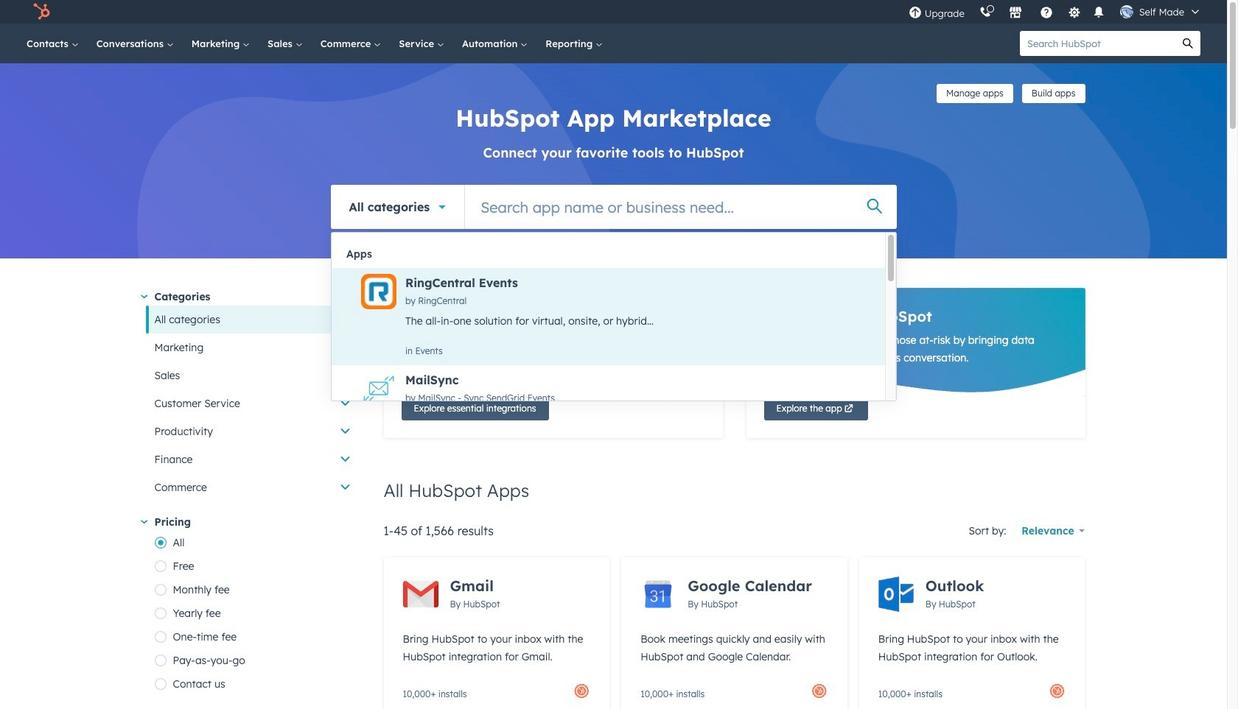 Task type: describe. For each thing, give the bounding box(es) containing it.
ruby anderson image
[[1120, 5, 1133, 18]]

Search HubSpot search field
[[1020, 31, 1176, 56]]

caret image
[[140, 521, 147, 524]]



Task type: locate. For each thing, give the bounding box(es) containing it.
Search app name or business need... search field
[[465, 185, 897, 229]]

marketplaces image
[[1009, 7, 1022, 20]]

pricing group
[[154, 531, 360, 697]]

menu
[[901, 0, 1210, 24]]

caret image
[[140, 295, 147, 299]]



Task type: vqa. For each thing, say whether or not it's contained in the screenshot.
Notifications icon
no



